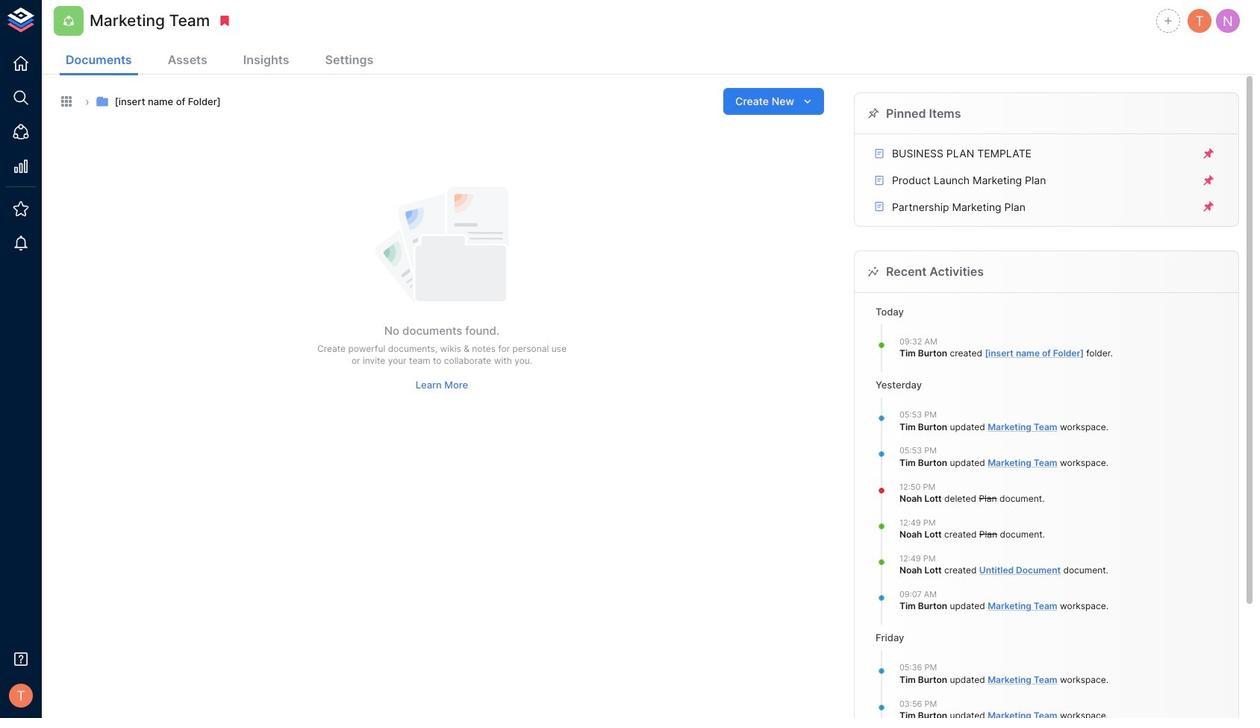 Task type: describe. For each thing, give the bounding box(es) containing it.
unpin image
[[1202, 200, 1215, 214]]

2 unpin image from the top
[[1202, 174, 1215, 187]]

1 unpin image from the top
[[1202, 147, 1215, 161]]

remove bookmark image
[[218, 14, 232, 28]]



Task type: locate. For each thing, give the bounding box(es) containing it.
0 vertical spatial unpin image
[[1202, 147, 1215, 161]]

unpin image
[[1202, 147, 1215, 161], [1202, 174, 1215, 187]]

1 vertical spatial unpin image
[[1202, 174, 1215, 187]]



Task type: vqa. For each thing, say whether or not it's contained in the screenshot.
Bookmark "IMAGE"
no



